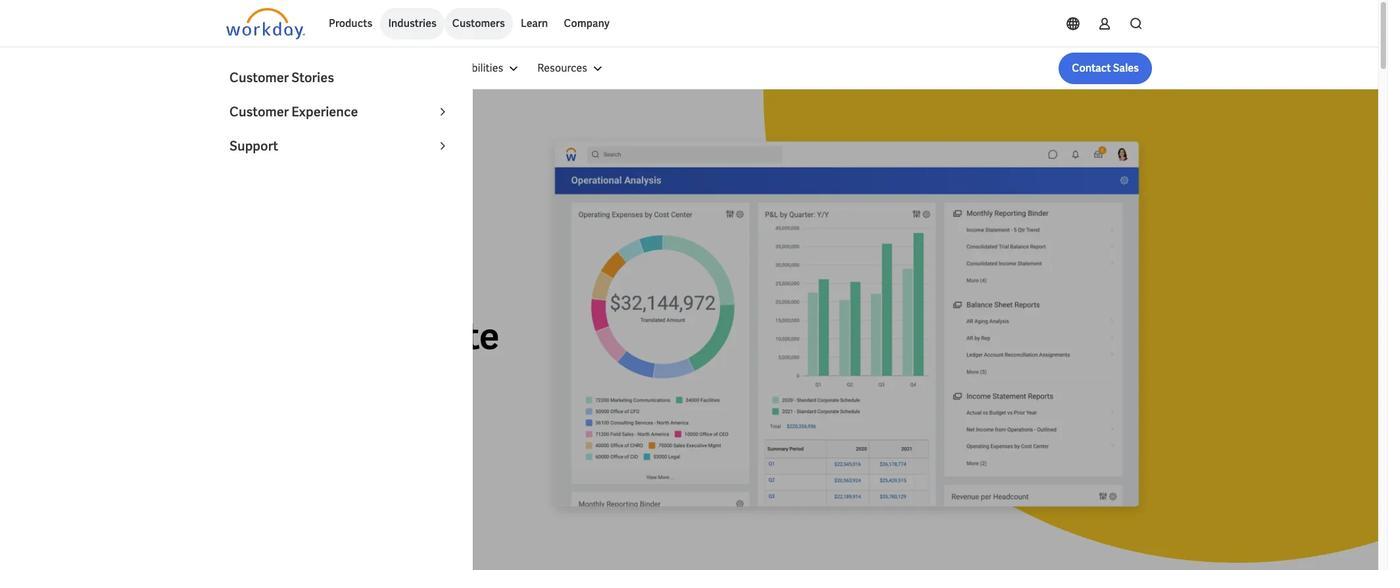 Task type: describe. For each thing, give the bounding box(es) containing it.
customer for customer stories
[[230, 69, 289, 86]]

the
[[226, 228, 289, 276]]

sales
[[1114, 61, 1139, 75]]

customers button
[[445, 8, 513, 39]]

contact
[[1073, 61, 1112, 75]]

industries button
[[381, 8, 445, 39]]

that
[[354, 270, 424, 318]]

financial management operational analysis dashboard showing operating expense by cost center and p&l by quarter. image
[[542, 132, 1153, 524]]

contact sales
[[1073, 61, 1139, 75]]

create
[[393, 312, 500, 360]]

menu containing capabilities
[[379, 53, 614, 84]]

helps
[[226, 312, 317, 360]]

customer experience button
[[222, 95, 459, 129]]

financial management link
[[226, 59, 379, 78]]

company button
[[556, 8, 618, 39]]

resources
[[538, 61, 588, 75]]

customers
[[453, 16, 505, 30]]

support button
[[222, 129, 459, 163]]

customer stories link
[[222, 61, 459, 95]]

stories
[[292, 69, 334, 86]]

learn
[[521, 16, 548, 30]]

value.
[[226, 354, 324, 402]]



Task type: locate. For each thing, give the bounding box(es) containing it.
support
[[230, 138, 278, 155]]

customer stories
[[230, 69, 334, 86]]

products
[[329, 16, 373, 30]]

list
[[379, 53, 1153, 84]]

customer experience
[[230, 103, 358, 120]]

financial
[[226, 60, 281, 77]]

products button
[[321, 8, 381, 39]]

capabilities
[[447, 61, 504, 75]]

experience
[[292, 103, 358, 120]]

customer inside dropdown button
[[230, 103, 289, 120]]

menu
[[379, 53, 614, 84]]

1 customer from the top
[[230, 69, 289, 86]]

customer up support
[[230, 103, 289, 120]]

management
[[283, 60, 363, 77]]

0 vertical spatial customer
[[230, 69, 289, 86]]

system
[[226, 270, 346, 318]]

the finance system that helps you create value.
[[226, 228, 500, 402]]

resources button
[[530, 53, 614, 84]]

go to the homepage image
[[226, 8, 305, 39]]

customer up customer experience
[[230, 69, 289, 86]]

industries
[[388, 16, 437, 30]]

customer for customer experience
[[230, 103, 289, 120]]

2 customer from the top
[[230, 103, 289, 120]]

customer
[[230, 69, 289, 86], [230, 103, 289, 120]]

list containing capabilities
[[379, 53, 1153, 84]]

contact sales link
[[1059, 53, 1153, 84]]

capabilities button
[[439, 53, 530, 84]]

finance
[[296, 228, 422, 276]]

company
[[564, 16, 610, 30]]

you
[[325, 312, 385, 360]]

learn button
[[513, 8, 556, 39]]

financial management
[[226, 60, 363, 77]]

1 vertical spatial customer
[[230, 103, 289, 120]]



Task type: vqa. For each thing, say whether or not it's contained in the screenshot.
the contact
yes



